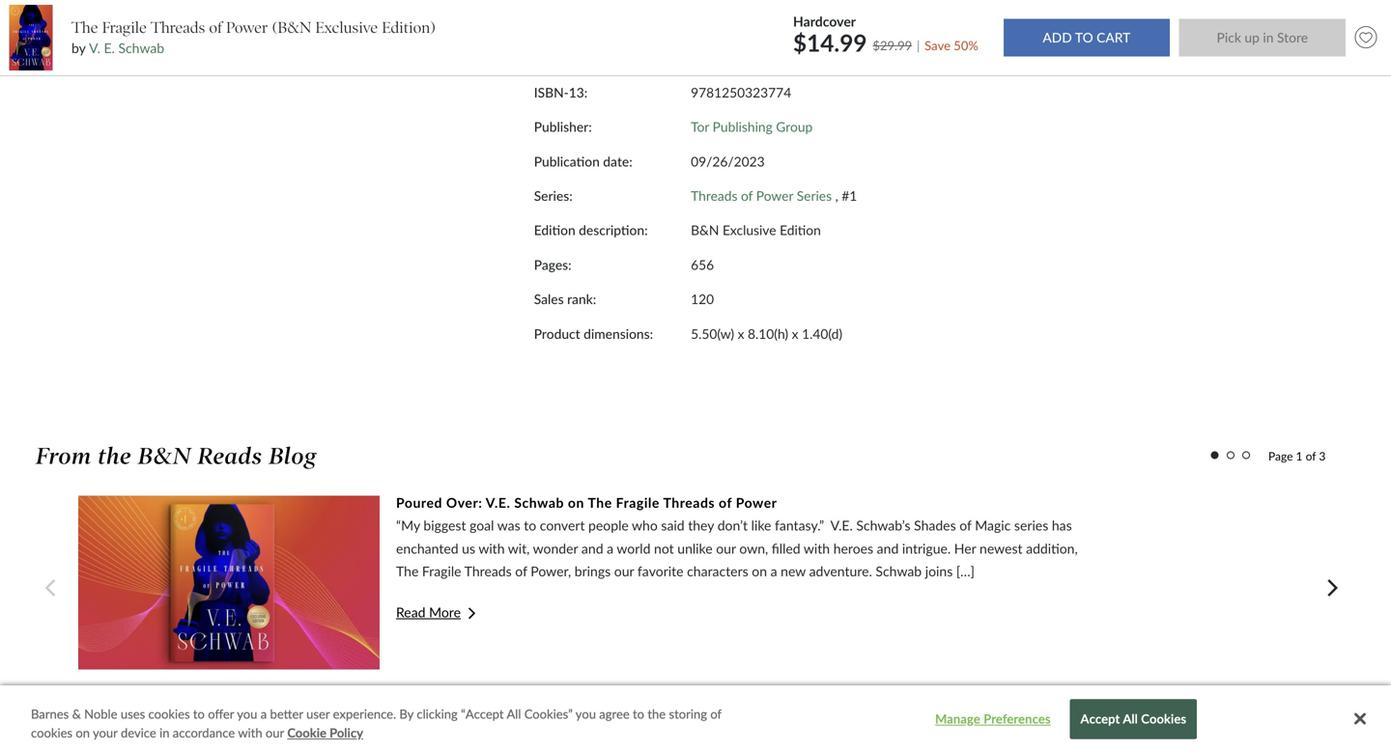 Task type: locate. For each thing, give the bounding box(es) containing it.
None submit
[[1004, 19, 1170, 57], [1180, 19, 1346, 57], [1004, 19, 1170, 57], [1180, 19, 1346, 57]]

to
[[524, 518, 536, 534], [193, 707, 205, 722], [633, 707, 645, 722]]

clicking
[[417, 707, 458, 722]]

cookies
[[148, 707, 190, 722], [31, 726, 73, 741]]

0 horizontal spatial with
[[238, 726, 262, 741]]

0 horizontal spatial edition
[[534, 222, 576, 238]]

1 vertical spatial the
[[648, 707, 666, 722]]

with inside the barnes & noble uses cookies to offer you a better user experience. by clicking "accept all cookies" you agree to the storing of cookies on your device in accordance with our
[[238, 726, 262, 741]]

656
[[691, 257, 714, 273]]

,
[[835, 188, 839, 204]]

our down world
[[614, 564, 634, 580]]

the
[[98, 443, 132, 471], [648, 707, 666, 722]]

0 vertical spatial exclusive
[[315, 18, 378, 37]]

x left 1.40(d)
[[792, 326, 799, 342]]

description:
[[579, 222, 648, 238]]

0 vertical spatial schwab
[[118, 40, 164, 56]]

b&n
[[691, 222, 719, 238]]

save 50%
[[925, 38, 979, 53]]

1 horizontal spatial fragile
[[422, 564, 461, 580]]

add to wishlist image
[[1351, 22, 1382, 53]]

schwab up convert at the left
[[514, 495, 564, 511]]

x left 8.10(h)
[[738, 326, 745, 342]]

and down schwab's
[[877, 541, 899, 557]]

and
[[582, 541, 603, 557], [877, 541, 899, 557]]

characters
[[687, 564, 749, 580]]

1 vertical spatial our
[[614, 564, 634, 580]]

0 vertical spatial on
[[568, 495, 585, 511]]

fragile down enchanted
[[422, 564, 461, 580]]

0 vertical spatial the
[[98, 443, 132, 471]]

of up don't
[[719, 495, 732, 511]]

accept all cookies
[[1081, 711, 1187, 727]]

barnes
[[31, 707, 69, 722]]

edition description:
[[534, 222, 648, 238]]

cookie
[[287, 726, 327, 741]]

cookies down barnes on the left
[[31, 726, 73, 741]]

2 vertical spatial our
[[266, 726, 284, 741]]

power inside poured over: v.e. schwab on the fragile threads of power "my biggest goal was to convert people who said they don't like fantasy."  v.e. schwab's shades of magic series has enchanted us with wit, wonder and a world not unlike our own, filled with heroes and intrigue. her newest addition, the fragile threads of power, brings our favorite characters on a new adventure. schwab joins […]
[[736, 495, 777, 511]]

power up b&n exclusive edition
[[756, 188, 794, 204]]

publishing
[[713, 119, 773, 135]]

1 vertical spatial exclusive
[[723, 222, 776, 238]]

on up convert at the left
[[568, 495, 585, 511]]

has
[[1052, 518, 1072, 534]]

1 vertical spatial v.e.
[[831, 518, 853, 534]]

product dimensions:
[[534, 326, 653, 342]]

power left (b&n
[[226, 18, 268, 37]]

of left (b&n
[[209, 18, 222, 37]]

1 horizontal spatial edition
[[780, 222, 821, 238]]

to right the was
[[524, 518, 536, 534]]

threads up v. e. schwab link
[[151, 18, 205, 37]]

enchanted
[[396, 541, 459, 557]]

0 horizontal spatial on
[[76, 726, 90, 741]]

the inside the barnes & noble uses cookies to offer you a better user experience. by clicking "accept all cookies" you agree to the storing of cookies on your device in accordance with our
[[648, 707, 666, 722]]

series
[[1015, 518, 1049, 534]]

tab panel
[[358, 0, 1033, 389]]

threads inside the fragile threads of power (b&n exclusive edition) by v. e. schwab
[[151, 18, 205, 37]]

2 x from the left
[[792, 326, 799, 342]]

$14.99 $29.99
[[793, 29, 912, 57]]

0 horizontal spatial exclusive
[[315, 18, 378, 37]]

a down the "people"
[[607, 541, 614, 557]]

schwab down intrigue.
[[876, 564, 922, 580]]

the
[[72, 18, 98, 37], [588, 495, 612, 511], [396, 564, 419, 580]]

the up by on the left top of page
[[72, 18, 98, 37]]

experience.
[[333, 707, 396, 722]]

0 horizontal spatial x
[[738, 326, 745, 342]]

fragile inside the fragile threads of power (b&n exclusive edition) by v. e. schwab
[[102, 18, 147, 37]]

power inside the fragile threads of power (b&n exclusive edition) by v. e. schwab
[[226, 18, 268, 37]]

joins
[[925, 564, 953, 580]]

your
[[93, 726, 118, 741]]

2 vertical spatial a
[[261, 707, 267, 722]]

0 horizontal spatial the
[[98, 443, 132, 471]]

newest
[[980, 541, 1023, 557]]

a left new
[[771, 564, 777, 580]]

over:
[[446, 495, 483, 511]]

1 horizontal spatial on
[[568, 495, 585, 511]]

1 vertical spatial a
[[771, 564, 777, 580]]

v.e.
[[486, 495, 511, 511], [831, 518, 853, 534]]

unlike
[[678, 541, 713, 557]]

0 horizontal spatial schwab
[[118, 40, 164, 56]]

and up brings
[[582, 541, 603, 557]]

09/26/2023
[[691, 153, 765, 169]]

1 horizontal spatial exclusive
[[723, 222, 776, 238]]

9781250323774
[[691, 84, 792, 100]]

"my
[[396, 518, 420, 534]]

2 horizontal spatial the
[[588, 495, 612, 511]]

1 horizontal spatial to
[[524, 518, 536, 534]]

1 vertical spatial the
[[588, 495, 612, 511]]

the up the "people"
[[588, 495, 612, 511]]

0 horizontal spatial and
[[582, 541, 603, 557]]

edition)
[[382, 18, 436, 37]]

edition down series
[[780, 222, 821, 238]]

threads up b&n
[[691, 188, 738, 204]]

pages:
[[534, 257, 572, 273]]

1 vertical spatial fragile
[[616, 495, 660, 511]]

by
[[72, 40, 86, 56]]

read more
[[396, 605, 461, 621]]

option
[[78, 494, 1255, 670]]

0 horizontal spatial v.e.
[[486, 495, 511, 511]]

who
[[632, 518, 658, 534]]

of
[[209, 18, 222, 37], [741, 188, 753, 204], [1306, 450, 1316, 464], [719, 495, 732, 511], [960, 518, 972, 534], [515, 564, 527, 580], [711, 707, 722, 722]]

0 vertical spatial power
[[226, 18, 268, 37]]

exclusive down the threads of power series link
[[723, 222, 776, 238]]

1 horizontal spatial and
[[877, 541, 899, 557]]

exclusive inside tab panel
[[723, 222, 776, 238]]

you right 'offer'
[[237, 707, 257, 722]]

1 and from the left
[[582, 541, 603, 557]]

1 horizontal spatial v.e.
[[831, 518, 853, 534]]

fragile up who
[[616, 495, 660, 511]]

1 horizontal spatial schwab
[[514, 495, 564, 511]]

intrigue.
[[902, 541, 951, 557]]

edition down series:
[[534, 222, 576, 238]]

0 vertical spatial a
[[607, 541, 614, 557]]

0 horizontal spatial to
[[193, 707, 205, 722]]

you
[[237, 707, 257, 722], [576, 707, 596, 722]]

to up the accordance
[[193, 707, 205, 722]]

0 vertical spatial fragile
[[102, 18, 147, 37]]

5.50(w) x 8.10(h) x 1.40(d)
[[691, 326, 843, 342]]

isbn-13:
[[534, 84, 588, 100]]

with right filled
[[804, 541, 830, 557]]

threads
[[151, 18, 205, 37], [691, 188, 738, 204], [663, 495, 715, 511], [464, 564, 512, 580]]

to right agree
[[633, 707, 645, 722]]

1 horizontal spatial a
[[607, 541, 614, 557]]

all right "accept
[[507, 707, 521, 722]]

on down &
[[76, 726, 90, 741]]

you left agree
[[576, 707, 596, 722]]

0 horizontal spatial the
[[72, 18, 98, 37]]

all right 'accept' at the right bottom
[[1123, 711, 1138, 727]]

1 horizontal spatial the
[[396, 564, 419, 580]]

0 horizontal spatial fragile
[[102, 18, 147, 37]]

with right the accordance
[[238, 726, 262, 741]]

series
[[797, 188, 832, 204]]

0 vertical spatial v.e.
[[486, 495, 511, 511]]

v.e. up the was
[[486, 495, 511, 511]]

tor publishing group link
[[691, 119, 813, 135]]

0 horizontal spatial all
[[507, 707, 521, 722]]

1 horizontal spatial all
[[1123, 711, 1138, 727]]

2 vertical spatial power
[[736, 495, 777, 511]]

schwab
[[118, 40, 164, 56], [514, 495, 564, 511], [876, 564, 922, 580]]

2 vertical spatial schwab
[[876, 564, 922, 580]]

shades
[[914, 518, 956, 534]]

0 horizontal spatial cookies
[[31, 726, 73, 741]]

a left 'better' at the bottom left of the page
[[261, 707, 267, 722]]

1 vertical spatial on
[[752, 564, 767, 580]]

the right from
[[98, 443, 132, 471]]

us
[[462, 541, 475, 557]]

0 vertical spatial the
[[72, 18, 98, 37]]

1 x from the left
[[738, 326, 745, 342]]

schwab right e. at the left of page
[[118, 40, 164, 56]]

of right storing
[[711, 707, 722, 722]]

schwab's
[[857, 518, 911, 534]]

1 horizontal spatial our
[[614, 564, 634, 580]]

the left storing
[[648, 707, 666, 722]]

1 horizontal spatial cookies
[[148, 707, 190, 722]]

all inside the barnes & noble uses cookies to offer you a better user experience. by clicking "accept all cookies" you agree to the storing of cookies on your device in accordance with our
[[507, 707, 521, 722]]

of up b&n exclusive edition
[[741, 188, 753, 204]]

1 horizontal spatial the
[[648, 707, 666, 722]]

2 horizontal spatial schwab
[[876, 564, 922, 580]]

exclusive right (b&n
[[315, 18, 378, 37]]

1 vertical spatial schwab
[[514, 495, 564, 511]]

to inside poured over: v.e. schwab on the fragile threads of power "my biggest goal was to convert people who said they don't like fantasy."  v.e. schwab's shades of magic series has enchanted us with wit, wonder and a world not unlike our own, filled with heroes and intrigue. her newest addition, the fragile threads of power, brings our favorite characters on a new adventure. schwab joins […]
[[524, 518, 536, 534]]

exclusive
[[315, 18, 378, 37], [723, 222, 776, 238]]

on down 'own,'
[[752, 564, 767, 580]]

poured
[[396, 495, 443, 511]]

product
[[534, 326, 580, 342]]

power up the like
[[736, 495, 777, 511]]

2 vertical spatial fragile
[[422, 564, 461, 580]]

with right us
[[479, 541, 505, 557]]

3
[[1319, 450, 1326, 464]]

cookies up 'in'
[[148, 707, 190, 722]]

1 horizontal spatial you
[[576, 707, 596, 722]]

v.e. up heroes
[[831, 518, 853, 534]]

our down 'better' at the bottom left of the page
[[266, 726, 284, 741]]

#1
[[842, 188, 857, 204]]

tor publishing group
[[691, 119, 813, 135]]

power
[[226, 18, 268, 37], [756, 188, 794, 204], [736, 495, 777, 511]]

120
[[691, 292, 714, 307]]

poured over: v.e. schwab on the fragile threads of power link
[[396, 494, 777, 513]]

"accept
[[461, 707, 504, 722]]

uses
[[121, 707, 145, 722]]

fragile up v. e. schwab link
[[102, 18, 147, 37]]

a
[[607, 541, 614, 557], [771, 564, 777, 580], [261, 707, 267, 722]]

with
[[479, 541, 505, 557], [804, 541, 830, 557], [238, 726, 262, 741]]

our down don't
[[716, 541, 736, 557]]

2 edition from the left
[[780, 222, 821, 238]]

x
[[738, 326, 745, 342], [792, 326, 799, 342]]

noble
[[84, 707, 117, 722]]

1 vertical spatial power
[[756, 188, 794, 204]]

0 horizontal spatial our
[[266, 726, 284, 741]]

adventure.
[[809, 564, 872, 580]]

manage preferences
[[935, 711, 1051, 727]]

1 edition from the left
[[534, 222, 576, 238]]

2 vertical spatial on
[[76, 726, 90, 741]]

b&n reads blog
[[138, 443, 317, 471]]

was
[[497, 518, 521, 534]]

1 horizontal spatial x
[[792, 326, 799, 342]]

exclusive inside the fragile threads of power (b&n exclusive edition) by v. e. schwab
[[315, 18, 378, 37]]

threads of power series link
[[691, 188, 832, 204]]

of inside the barnes & noble uses cookies to offer you a better user experience. by clicking "accept all cookies" you agree to the storing of cookies on your device in accordance with our
[[711, 707, 722, 722]]

the down enchanted
[[396, 564, 419, 580]]

0 horizontal spatial you
[[237, 707, 257, 722]]

series:
[[534, 188, 573, 204]]

fragile
[[102, 18, 147, 37], [616, 495, 660, 511], [422, 564, 461, 580]]

0 vertical spatial our
[[716, 541, 736, 557]]

0 horizontal spatial a
[[261, 707, 267, 722]]

schwab inside the fragile threads of power (b&n exclusive edition) by v. e. schwab
[[118, 40, 164, 56]]



Task type: describe. For each thing, give the bounding box(es) containing it.
accept all cookies button
[[1070, 699, 1197, 740]]

read more link
[[396, 605, 1159, 621]]

favorite
[[638, 564, 684, 580]]

biggest
[[424, 518, 466, 534]]

don't
[[718, 518, 748, 534]]

1 you from the left
[[237, 707, 257, 722]]

in
[[160, 726, 170, 741]]

agree
[[599, 707, 630, 722]]

wit,
[[508, 541, 530, 557]]

$14.99
[[793, 29, 867, 57]]

2 horizontal spatial fragile
[[616, 495, 660, 511]]

2 horizontal spatial with
[[804, 541, 830, 557]]

1 horizontal spatial with
[[479, 541, 505, 557]]

user
[[306, 707, 330, 722]]

of inside tab panel
[[741, 188, 753, 204]]

2 horizontal spatial our
[[716, 541, 736, 557]]

2 horizontal spatial on
[[752, 564, 767, 580]]

1.40(d)
[[802, 326, 843, 342]]

read
[[396, 605, 426, 621]]

world
[[617, 541, 651, 557]]

manage preferences button
[[933, 700, 1054, 739]]

convert
[[540, 518, 585, 534]]

2 you from the left
[[576, 707, 596, 722]]

storing
[[669, 707, 707, 722]]

better
[[270, 707, 303, 722]]

on inside the barnes & noble uses cookies to offer you a better user experience. by clicking "accept all cookies" you agree to the storing of cookies on your device in accordance with our
[[76, 726, 90, 741]]

sales rank:
[[534, 292, 596, 307]]

accept
[[1081, 711, 1120, 727]]

8.10(h)
[[748, 326, 789, 342]]

the inside the fragile threads of power (b&n exclusive edition) by v. e. schwab
[[72, 18, 98, 37]]

of inside the fragile threads of power (b&n exclusive edition) by v. e. schwab
[[209, 18, 222, 37]]

threads inside tab panel
[[691, 188, 738, 204]]

hardcover
[[793, 13, 856, 30]]

cookies
[[1142, 711, 1187, 727]]

new
[[781, 564, 806, 580]]

v. e. schwab link
[[89, 40, 164, 56]]

dimensions:
[[584, 326, 653, 342]]

cookies"
[[524, 707, 573, 722]]

page
[[1269, 450, 1293, 464]]

e.
[[104, 40, 115, 56]]

by
[[400, 707, 414, 722]]

said
[[661, 518, 685, 534]]

1
[[1296, 450, 1303, 464]]

0 vertical spatial cookies
[[148, 707, 190, 722]]

like
[[751, 518, 772, 534]]

the fragile threads of power (b&n exclusive edition) by v. e. schwab
[[72, 18, 436, 56]]

poured over: v.e. schwab on the fragile threads of power image
[[78, 496, 380, 670]]

1 vertical spatial cookies
[[31, 726, 73, 741]]

own,
[[740, 541, 768, 557]]

our inside the barnes & noble uses cookies to offer you a better user experience. by clicking "accept all cookies" you agree to the storing of cookies on your device in accordance with our
[[266, 726, 284, 741]]

not
[[654, 541, 674, 557]]

people
[[589, 518, 629, 534]]

of down wit,
[[515, 564, 527, 580]]

brings
[[575, 564, 611, 580]]

privacy alert dialog
[[0, 686, 1391, 753]]

v.
[[89, 40, 100, 56]]

filled
[[772, 541, 801, 557]]

2 horizontal spatial to
[[633, 707, 645, 722]]

date:
[[603, 153, 633, 169]]

of left '3'
[[1306, 450, 1316, 464]]

group
[[776, 119, 813, 135]]

rank:
[[567, 292, 596, 307]]

more
[[429, 605, 461, 621]]

threads down us
[[464, 564, 512, 580]]

wonder
[[533, 541, 578, 557]]

of up her
[[960, 518, 972, 534]]

tab panel containing isbn-13:
[[358, 0, 1033, 389]]

offer
[[208, 707, 234, 722]]

2 and from the left
[[877, 541, 899, 557]]

a inside the barnes & noble uses cookies to offer you a better user experience. by clicking "accept all cookies" you agree to the storing of cookies on your device in accordance with our
[[261, 707, 267, 722]]

isbn-
[[534, 84, 569, 100]]

publication
[[534, 153, 600, 169]]

publisher:
[[534, 119, 592, 135]]

all inside button
[[1123, 711, 1138, 727]]

policy
[[330, 726, 363, 741]]

power,
[[531, 564, 571, 580]]

power inside tab panel
[[756, 188, 794, 204]]

&
[[72, 707, 81, 722]]

from
[[36, 443, 92, 471]]

13:
[[569, 84, 588, 100]]

$29.99
[[873, 38, 912, 53]]

from the b&n reads blog
[[36, 443, 317, 471]]

they
[[688, 518, 714, 534]]

threads of power series , #1
[[691, 188, 857, 204]]

manage
[[935, 711, 981, 727]]

2 horizontal spatial a
[[771, 564, 777, 580]]

option containing poured over: v.e. schwab on the fragile threads of power
[[78, 494, 1255, 670]]

2 vertical spatial the
[[396, 564, 419, 580]]

poured over: v.e. schwab on the fragile threads of power "my biggest goal was to convert people who said they don't like fantasy."  v.e. schwab's shades of magic series has enchanted us with wit, wonder and a world not unlike our own, filled with heroes and intrigue. her newest addition, the fragile threads of power, brings our favorite characters on a new adventure. schwab joins […]
[[396, 495, 1078, 580]]

cookie policy
[[287, 726, 363, 741]]

goal
[[470, 518, 494, 534]]

threads up the they
[[663, 495, 715, 511]]

accordance
[[173, 726, 235, 741]]

cookie policy link
[[287, 724, 363, 743]]

[…]
[[956, 564, 975, 580]]

tor
[[691, 119, 709, 135]]

5.50(w)
[[691, 326, 734, 342]]

page 1 of 3
[[1269, 450, 1326, 464]]

(b&n
[[272, 18, 311, 37]]

the fragile threads of power (b&n exclusive edition) image
[[9, 5, 53, 71]]

magic
[[975, 518, 1011, 534]]

preferences
[[984, 711, 1051, 727]]

sales
[[534, 292, 564, 307]]

heroes
[[834, 541, 874, 557]]



Task type: vqa. For each thing, say whether or not it's contained in the screenshot.
HQ
no



